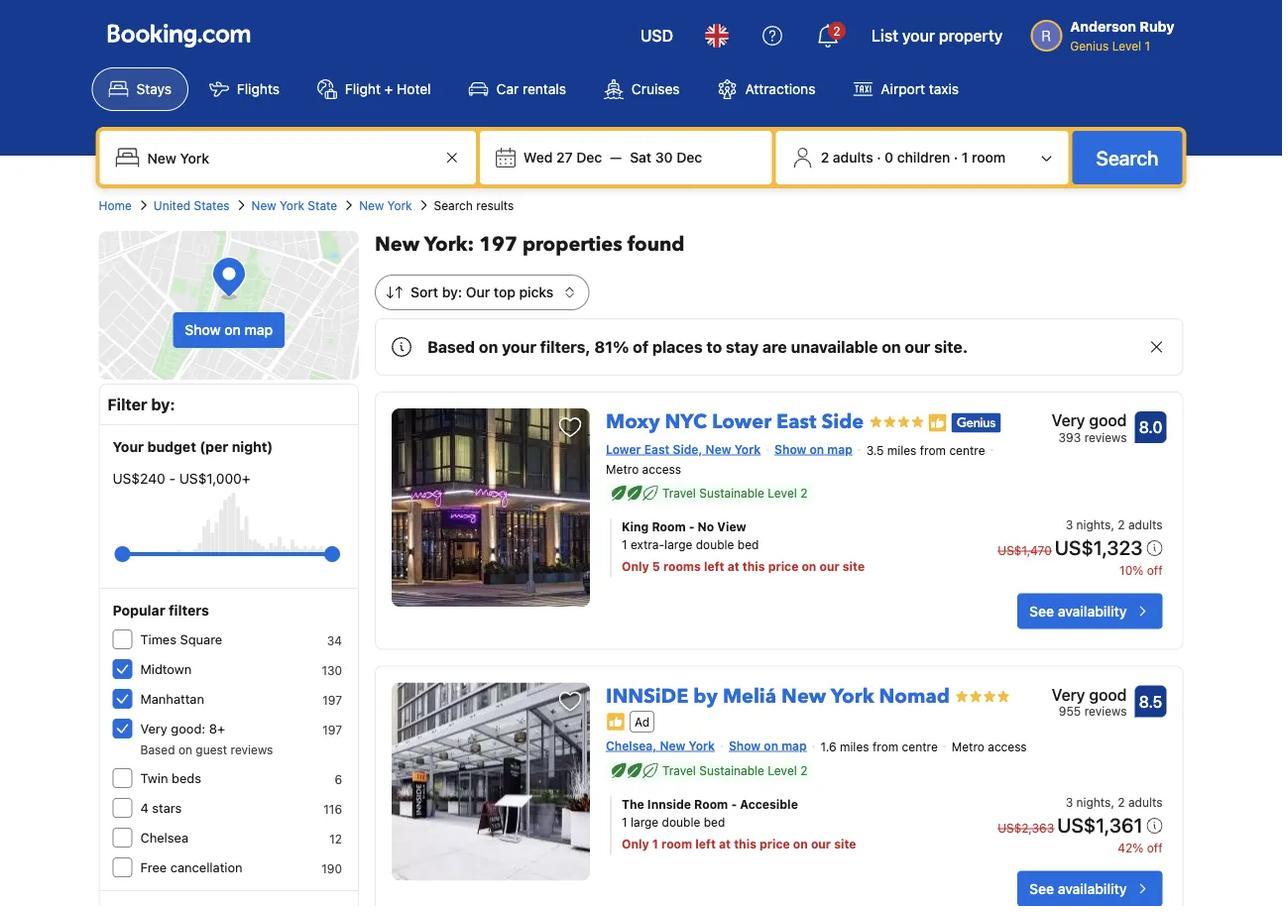 Task type: locate. For each thing, give the bounding box(es) containing it.
1 vertical spatial large
[[631, 816, 659, 830]]

1 vertical spatial price
[[760, 837, 790, 851]]

1 vertical spatial 3
[[1066, 796, 1073, 810]]

2 availability from the top
[[1058, 881, 1127, 897]]

moxy nyc lower east side image
[[392, 409, 590, 607]]

twin beds
[[140, 771, 201, 786]]

room
[[972, 149, 1006, 166], [662, 837, 693, 851]]

level down anderson at the right
[[1113, 39, 1142, 53]]

anderson ruby genius level 1
[[1071, 18, 1175, 53]]

very good element
[[1052, 409, 1127, 432], [1052, 683, 1127, 707]]

2 see availability link from the top
[[1018, 871, 1163, 907]]

0 horizontal spatial access
[[642, 463, 681, 477]]

1 off from the top
[[1147, 564, 1163, 578]]

1 horizontal spatial by:
[[442, 284, 462, 301]]

double down innside
[[662, 816, 701, 830]]

large up rooms
[[665, 538, 693, 552]]

1 travel from the top
[[663, 487, 696, 501]]

airport taxis
[[881, 81, 959, 97]]

this property is part of our preferred partner programme. it is committed to providing commendable service and good value. it will pay us a higher commission if you make a booking. image for innside by meliá new york nomad
[[606, 712, 626, 732]]

2 travel sustainable level 2 from the top
[[663, 764, 808, 778]]

very good 955 reviews
[[1052, 686, 1127, 719]]

group
[[122, 539, 332, 570]]

very inside very good 955 reviews
[[1052, 686, 1086, 704]]

are
[[763, 338, 787, 357]]

dec
[[576, 149, 602, 166], [677, 149, 702, 166]]

innside by meliá new york nomad image
[[392, 683, 590, 881]]

very good element for moxy nyc lower east side
[[1052, 409, 1127, 432]]

access down "lower east side, new york"
[[642, 463, 681, 477]]

see availability link down 10%
[[1018, 594, 1163, 630]]

1 vertical spatial at
[[719, 837, 731, 851]]

beds
[[172, 771, 201, 786]]

1 vertical spatial reviews
[[1085, 705, 1127, 719]]

1 down ruby
[[1145, 39, 1151, 53]]

2 3 from the top
[[1066, 796, 1073, 810]]

travel sustainable level 2 up view
[[663, 487, 808, 501]]

· left 0
[[877, 149, 881, 166]]

1 horizontal spatial dec
[[677, 149, 702, 166]]

very good: 8+
[[140, 722, 225, 736]]

0 horizontal spatial search
[[434, 198, 473, 212]]

1 horizontal spatial room
[[694, 798, 728, 812]]

price inside king room  - no view 1 extra-large double bed only 5 rooms left at this price on our site
[[768, 560, 799, 574]]

- left "accesible"
[[731, 798, 737, 812]]

taxis
[[929, 81, 959, 97]]

2 good from the top
[[1090, 686, 1127, 704]]

east left side,
[[644, 442, 670, 456]]

2 , from the top
[[1111, 796, 1115, 810]]

our left the site.
[[905, 338, 931, 357]]

square
[[180, 632, 222, 647]]

lower down moxy
[[606, 442, 641, 456]]

innside by meliá new york nomad
[[606, 683, 950, 710]]

1 vertical spatial level
[[768, 487, 797, 501]]

0 vertical spatial room
[[652, 520, 686, 534]]

list your property link
[[860, 12, 1015, 60]]

by:
[[442, 284, 462, 301], [151, 395, 175, 414]]

1 see availability from the top
[[1030, 603, 1127, 620]]

large inside the innside room - accesible 1 large double bed only 1 room left at this price on our site
[[631, 816, 659, 830]]

filter
[[108, 395, 147, 414]]

see for moxy nyc lower east side
[[1030, 603, 1054, 620]]

0 vertical spatial this
[[743, 560, 765, 574]]

room right innside
[[694, 798, 728, 812]]

list
[[872, 26, 898, 45]]

1 vertical spatial 3 nights , 2 adults
[[1066, 796, 1163, 810]]

york left state
[[280, 198, 305, 212]]

price
[[768, 560, 799, 574], [760, 837, 790, 851]]

flights
[[237, 81, 280, 97]]

1 vertical spatial lower
[[606, 442, 641, 456]]

0 vertical spatial metro
[[606, 463, 639, 477]]

1 down the
[[622, 816, 627, 830]]

adults
[[833, 149, 873, 166], [1129, 518, 1163, 532], [1129, 796, 1163, 810]]

1 vertical spatial based
[[140, 743, 175, 757]]

travel sustainable level 2 up "accesible"
[[663, 764, 808, 778]]

very up 393 at the right top
[[1052, 411, 1086, 430]]

0 vertical spatial 3 nights , 2 adults
[[1066, 518, 1163, 532]]

adults up 42% off
[[1129, 796, 1163, 810]]

3 nights , 2 adults up us$1,361
[[1066, 796, 1163, 810]]

price inside the innside room - accesible 1 large double bed only 1 room left at this price on our site
[[760, 837, 790, 851]]

1 vertical spatial from
[[873, 740, 899, 754]]

good left "8.5"
[[1090, 686, 1127, 704]]

manhattan
[[140, 692, 204, 707]]

3 up us$1,361
[[1066, 796, 1073, 810]]

1 vertical spatial by:
[[151, 395, 175, 414]]

very left "good:"
[[140, 722, 167, 736]]

1 horizontal spatial miles
[[888, 444, 917, 458]]

0 vertical spatial search
[[1097, 146, 1159, 169]]

3 for innside by meliá new york nomad
[[1066, 796, 1073, 810]]

1 dec from the left
[[576, 149, 602, 166]]

1 vertical spatial availability
[[1058, 881, 1127, 897]]

0 vertical spatial miles
[[888, 444, 917, 458]]

0 vertical spatial map
[[244, 322, 273, 338]]

our down king room  - no view link
[[820, 560, 840, 574]]

2 left list
[[834, 24, 841, 38]]

0 horizontal spatial centre
[[902, 740, 938, 754]]

,
[[1111, 518, 1115, 532], [1111, 796, 1115, 810]]

0 horizontal spatial map
[[244, 322, 273, 338]]

0 vertical spatial see
[[1030, 603, 1054, 620]]

1 vertical spatial room
[[694, 798, 728, 812]]

0 horizontal spatial miles
[[840, 740, 869, 754]]

0 vertical spatial reviews
[[1085, 430, 1127, 444]]

0 vertical spatial level
[[1113, 39, 1142, 53]]

0 vertical spatial only
[[622, 560, 649, 574]]

adults inside button
[[833, 149, 873, 166]]

car rentals
[[497, 81, 566, 97]]

based down the 'our'
[[428, 338, 475, 357]]

very up the "955" on the bottom
[[1052, 686, 1086, 704]]

sat
[[630, 149, 652, 166]]

116
[[324, 802, 342, 816]]

1 travel sustainable level 2 from the top
[[663, 487, 808, 501]]

0
[[885, 149, 894, 166]]

centre for 3.5 miles from centre metro access
[[950, 444, 985, 458]]

see availability link down 42%
[[1018, 871, 1163, 907]]

very good 393 reviews
[[1052, 411, 1127, 444]]

3 nights , 2 adults for innside by meliá new york nomad
[[1066, 796, 1163, 810]]

nights for moxy nyc lower east side
[[1077, 518, 1111, 532]]

new right state
[[359, 198, 384, 212]]

see availability down us$1,323
[[1030, 603, 1127, 620]]

attractions
[[745, 81, 816, 97]]

2 very good element from the top
[[1052, 683, 1127, 707]]

2 vertical spatial 197
[[323, 723, 342, 737]]

0 horizontal spatial -
[[169, 471, 176, 487]]

very for innside by meliá new york nomad
[[1052, 686, 1086, 704]]

see availability for moxy nyc lower east side
[[1030, 603, 1127, 620]]

access inside 3.5 miles from centre metro access
[[642, 463, 681, 477]]

good inside very good 393 reviews
[[1090, 411, 1127, 430]]

from inside 3.5 miles from centre metro access
[[920, 444, 946, 458]]

see availability down 42%
[[1030, 881, 1127, 897]]

197 down results
[[479, 231, 518, 258]]

metro down moxy
[[606, 463, 639, 477]]

0 vertical spatial very good element
[[1052, 409, 1127, 432]]

based for based on guest reviews
[[140, 743, 175, 757]]

1 vertical spatial site
[[834, 837, 856, 851]]

2 up us$1,323
[[1118, 518, 1125, 532]]

3 nights , 2 adults up us$1,323
[[1066, 518, 1163, 532]]

2 3 nights , 2 adults from the top
[[1066, 796, 1163, 810]]

1 see from the top
[[1030, 603, 1054, 620]]

availability for moxy nyc lower east side
[[1058, 603, 1127, 620]]

reviews inside very good 955 reviews
[[1085, 705, 1127, 719]]

left right rooms
[[704, 560, 725, 574]]

1 very good element from the top
[[1052, 409, 1127, 432]]

2 horizontal spatial map
[[828, 442, 853, 456]]

based for based on your filters, 81% of places to stay are unavailable on our site.
[[428, 338, 475, 357]]

2 only from the top
[[622, 837, 649, 851]]

this
[[743, 560, 765, 574], [734, 837, 757, 851]]

0 vertical spatial show
[[185, 322, 221, 338]]

0 horizontal spatial from
[[873, 740, 899, 754]]

chelsea,
[[606, 739, 657, 753]]

top
[[494, 284, 516, 301]]

1 vertical spatial this
[[734, 837, 757, 851]]

0 vertical spatial very
[[1052, 411, 1086, 430]]

new inside innside by meliá new york nomad link
[[782, 683, 826, 710]]

1 vertical spatial left
[[696, 837, 716, 851]]

genius discounts available at this property. image
[[951, 413, 1001, 433], [951, 413, 1001, 433]]

level inside anderson ruby genius level 1
[[1113, 39, 1142, 53]]

room right children
[[972, 149, 1006, 166]]

off
[[1147, 564, 1163, 578], [1147, 841, 1163, 855]]

2 left 0
[[821, 149, 829, 166]]

room up extra-
[[652, 520, 686, 534]]

map inside show on map button
[[244, 322, 273, 338]]

by: right filter
[[151, 395, 175, 414]]

1 horizontal spatial search
[[1097, 146, 1159, 169]]

nights up us$1,361
[[1077, 796, 1111, 810]]

price down "accesible"
[[760, 837, 790, 851]]

our inside king room  - no view 1 extra-large double bed only 5 rooms left at this price on our site
[[820, 560, 840, 574]]

new inside search results updated. new york: 197 properties found. applied filters: midtown, manhattan, very good: 8+. element
[[375, 231, 420, 258]]

0 horizontal spatial show
[[185, 322, 221, 338]]

1 horizontal spatial your
[[902, 26, 935, 45]]

2 inside dropdown button
[[834, 24, 841, 38]]

2 nights from the top
[[1077, 796, 1111, 810]]

bed
[[738, 538, 759, 552], [704, 816, 725, 830]]

good inside very good 955 reviews
[[1090, 686, 1127, 704]]

this inside king room  - no view 1 extra-large double bed only 5 rooms left at this price on our site
[[743, 560, 765, 574]]

your
[[113, 439, 144, 455]]

2 horizontal spatial show
[[775, 442, 807, 456]]

good left 8.0
[[1090, 411, 1127, 430]]

search results
[[434, 198, 514, 212]]

2 up the innside room - accesible link
[[801, 764, 808, 778]]

1 horizontal spatial centre
[[950, 444, 985, 458]]

moxy nyc lower east side
[[606, 409, 864, 436]]

sustainable up view
[[700, 487, 765, 501]]

property
[[939, 26, 1003, 45]]

reviews for moxy nyc lower east side
[[1085, 430, 1127, 444]]

at down view
[[728, 560, 740, 574]]

at inside king room  - no view 1 extra-large double bed only 5 rooms left at this price on our site
[[728, 560, 740, 574]]

2 see from the top
[[1030, 881, 1054, 897]]

miles inside 3.5 miles from centre metro access
[[888, 444, 917, 458]]

1 vertical spatial see
[[1030, 881, 1054, 897]]

1 vertical spatial nights
[[1077, 796, 1111, 810]]

1 availability from the top
[[1058, 603, 1127, 620]]

1 see availability link from the top
[[1018, 594, 1163, 630]]

very inside very good 393 reviews
[[1052, 411, 1086, 430]]

york up 1.6
[[831, 683, 874, 710]]

1 vertical spatial very good element
[[1052, 683, 1127, 707]]

only down the
[[622, 837, 649, 851]]

site down the innside room - accesible link
[[834, 837, 856, 851]]

filters,
[[540, 338, 591, 357]]

0 vertical spatial ,
[[1111, 518, 1115, 532]]

1 vertical spatial access
[[988, 740, 1027, 754]]

· right children
[[954, 149, 958, 166]]

0 horizontal spatial ·
[[877, 149, 881, 166]]

1 vertical spatial map
[[828, 442, 853, 456]]

double down no
[[696, 538, 734, 552]]

picks
[[519, 284, 554, 301]]

0 horizontal spatial by:
[[151, 395, 175, 414]]

centre
[[950, 444, 985, 458], [902, 740, 938, 754]]

miles right 1.6
[[840, 740, 869, 754]]

1 , from the top
[[1111, 518, 1115, 532]]

dec right 30 on the top of the page
[[677, 149, 702, 166]]

us$240
[[113, 471, 165, 487]]

42% off
[[1118, 841, 1163, 855]]

on inside king room  - no view 1 extra-large double bed only 5 rooms left at this price on our site
[[802, 560, 817, 574]]

see for innside by meliá new york nomad
[[1030, 881, 1054, 897]]

reviews inside very good 393 reviews
[[1085, 430, 1127, 444]]

your account menu anderson ruby genius level 1 element
[[1031, 9, 1183, 55]]

flight
[[345, 81, 381, 97]]

centre inside 3.5 miles from centre metro access
[[950, 444, 985, 458]]

1 vertical spatial miles
[[840, 740, 869, 754]]

york left the search results
[[387, 198, 412, 212]]

1 right children
[[962, 149, 968, 166]]

york down by on the right of page
[[689, 739, 715, 753]]

only left 5
[[622, 560, 649, 574]]

your left filters,
[[502, 338, 537, 357]]

1 vertical spatial 197
[[323, 693, 342, 707]]

0 horizontal spatial large
[[631, 816, 659, 830]]

1 vertical spatial see availability
[[1030, 881, 1127, 897]]

good for innside by meliá new york nomad
[[1090, 686, 1127, 704]]

197
[[479, 231, 518, 258], [323, 693, 342, 707], [323, 723, 342, 737]]

0 vertical spatial at
[[728, 560, 740, 574]]

nights for innside by meliá new york nomad
[[1077, 796, 1111, 810]]

sustainable for meliá
[[700, 764, 765, 778]]

very good element left 8.0
[[1052, 409, 1127, 432]]

york
[[280, 198, 305, 212], [387, 198, 412, 212], [735, 442, 761, 456], [831, 683, 874, 710], [689, 739, 715, 753]]

1 vertical spatial travel
[[663, 764, 696, 778]]

site.
[[935, 338, 968, 357]]

- left no
[[689, 520, 695, 534]]

reviews right 393 at the right top
[[1085, 430, 1127, 444]]

off right 42%
[[1147, 841, 1163, 855]]

availability
[[1058, 603, 1127, 620], [1058, 881, 1127, 897]]

0 vertical spatial travel sustainable level 2
[[663, 487, 808, 501]]

availability down 42%
[[1058, 881, 1127, 897]]

0 vertical spatial good
[[1090, 411, 1127, 430]]

197 inside search results updated. new york: 197 properties found. applied filters: midtown, manhattan, very good: 8+. element
[[479, 231, 518, 258]]

2 vertical spatial our
[[811, 837, 831, 851]]

good
[[1090, 411, 1127, 430], [1090, 686, 1127, 704]]

nomad
[[879, 683, 950, 710]]

0 vertical spatial off
[[1147, 564, 1163, 578]]

sustainable
[[700, 487, 765, 501], [700, 764, 765, 778]]

this down view
[[743, 560, 765, 574]]

based on guest reviews
[[140, 743, 273, 757]]

nights up us$1,323
[[1077, 518, 1111, 532]]

1 3 nights , 2 adults from the top
[[1066, 518, 1163, 532]]

0 horizontal spatial east
[[644, 442, 670, 456]]

0 horizontal spatial bed
[[704, 816, 725, 830]]

0 vertical spatial double
[[696, 538, 734, 552]]

site
[[843, 560, 865, 574], [834, 837, 856, 851]]

0 vertical spatial your
[[902, 26, 935, 45]]

0 vertical spatial travel
[[663, 487, 696, 501]]

see availability link for moxy nyc lower east side
[[1018, 594, 1163, 630]]

on
[[224, 322, 241, 338], [479, 338, 498, 357], [882, 338, 901, 357], [810, 442, 824, 456], [802, 560, 817, 574], [764, 739, 779, 753], [178, 743, 192, 757], [793, 837, 808, 851]]

site inside the innside room - accesible 1 large double bed only 1 room left at this price on our site
[[834, 837, 856, 851]]

1 vertical spatial double
[[662, 816, 701, 830]]

left inside the innside room - accesible 1 large double bed only 1 room left at this price on our site
[[696, 837, 716, 851]]

0 vertical spatial see availability link
[[1018, 594, 1163, 630]]

extra-
[[631, 538, 665, 552]]

united states
[[154, 198, 230, 212]]

1 horizontal spatial ·
[[954, 149, 958, 166]]

0 vertical spatial access
[[642, 463, 681, 477]]

search inside button
[[1097, 146, 1159, 169]]

from right 1.6
[[873, 740, 899, 754]]

search results updated. new york: 197 properties found. applied filters: midtown, manhattan, very good: 8+. element
[[375, 231, 1184, 259]]

see availability link
[[1018, 594, 1163, 630], [1018, 871, 1163, 907]]

east up 3.5 miles from centre metro access
[[777, 409, 817, 436]]

1 sustainable from the top
[[700, 487, 765, 501]]

centre right the 3.5
[[950, 444, 985, 458]]

new down new york link
[[375, 231, 420, 258]]

, up us$1,323
[[1111, 518, 1115, 532]]

0 vertical spatial centre
[[950, 444, 985, 458]]

1 vertical spatial show on map
[[775, 442, 853, 456]]

stay
[[726, 338, 759, 357]]

197 for very good: 8+
[[323, 723, 342, 737]]

2 vertical spatial show on map
[[729, 739, 807, 753]]

united
[[154, 198, 191, 212]]

travel sustainable level 2
[[663, 487, 808, 501], [663, 764, 808, 778]]

this down "accesible"
[[734, 837, 757, 851]]

2 adults · 0 children · 1 room button
[[784, 139, 1061, 177]]

by: left the 'our'
[[442, 284, 462, 301]]

0 vertical spatial our
[[905, 338, 931, 357]]

197 up 6
[[323, 723, 342, 737]]

0 vertical spatial from
[[920, 444, 946, 458]]

your right list
[[902, 26, 935, 45]]

2 vertical spatial show
[[729, 739, 761, 753]]

0 horizontal spatial based
[[140, 743, 175, 757]]

show on map for innside
[[729, 739, 807, 753]]

us$1,323
[[1055, 536, 1143, 560]]

1 horizontal spatial map
[[782, 739, 807, 753]]

reviews
[[1085, 430, 1127, 444], [1085, 705, 1127, 719], [231, 743, 273, 757]]

1 vertical spatial metro
[[952, 740, 985, 754]]

1 vertical spatial centre
[[902, 740, 938, 754]]

1 3 from the top
[[1066, 518, 1073, 532]]

site down king room  - no view link
[[843, 560, 865, 574]]

2 sustainable from the top
[[700, 764, 765, 778]]

left down the innside room - accesible link
[[696, 837, 716, 851]]

1 horizontal spatial bed
[[738, 538, 759, 552]]

0 horizontal spatial lower
[[606, 442, 641, 456]]

room inside king room  - no view 1 extra-large double bed only 5 rooms left at this price on our site
[[652, 520, 686, 534]]

3 nights , 2 adults
[[1066, 518, 1163, 532], [1066, 796, 1163, 810]]

0 horizontal spatial dec
[[576, 149, 602, 166]]

level
[[1113, 39, 1142, 53], [768, 487, 797, 501], [768, 764, 797, 778]]

3 up us$1,323
[[1066, 518, 1073, 532]]

1 vertical spatial good
[[1090, 686, 1127, 704]]

bed down the innside room - accesible link
[[704, 816, 725, 830]]

at down the innside room - accesible link
[[719, 837, 731, 851]]

0 vertical spatial 197
[[479, 231, 518, 258]]

8.5
[[1139, 693, 1163, 711]]

reviews right the "955" on the bottom
[[1085, 705, 1127, 719]]

good for moxy nyc lower east side
[[1090, 411, 1127, 430]]

centre down "nomad" in the right of the page
[[902, 740, 938, 754]]

1 horizontal spatial from
[[920, 444, 946, 458]]

- down budget at the left
[[169, 471, 176, 487]]

197 down 130
[[323, 693, 342, 707]]

off right 10%
[[1147, 564, 1163, 578]]

double inside king room  - no view 1 extra-large double bed only 5 rooms left at this price on our site
[[696, 538, 734, 552]]

room
[[652, 520, 686, 534], [694, 798, 728, 812]]

our down the innside room - accesible link
[[811, 837, 831, 851]]

miles right the 3.5
[[888, 444, 917, 458]]

level for york
[[768, 764, 797, 778]]

·
[[877, 149, 881, 166], [954, 149, 958, 166]]

reviews right guest
[[231, 743, 273, 757]]

0 horizontal spatial room
[[662, 837, 693, 851]]

us$2,363
[[998, 822, 1055, 835]]

0 vertical spatial based
[[428, 338, 475, 357]]

1 good from the top
[[1090, 411, 1127, 430]]

level up the innside room - accesible link
[[768, 764, 797, 778]]

availability down 10%
[[1058, 603, 1127, 620]]

new right chelsea, in the bottom of the page
[[660, 739, 686, 753]]

travel for by
[[663, 764, 696, 778]]

very good element left "8.5"
[[1052, 683, 1127, 707]]

at inside the innside room - accesible 1 large double bed only 1 room left at this price on our site
[[719, 837, 731, 851]]

see down us$2,363
[[1030, 881, 1054, 897]]

2 see availability from the top
[[1030, 881, 1127, 897]]

bed down view
[[738, 538, 759, 552]]

large down the
[[631, 816, 659, 830]]

by: for filter
[[151, 395, 175, 414]]

new right meliá
[[782, 683, 826, 710]]

, up us$1,361
[[1111, 796, 1115, 810]]

34
[[327, 634, 342, 648]]

rooms
[[663, 560, 701, 574]]

1 only from the top
[[622, 560, 649, 574]]

393
[[1059, 430, 1081, 444]]

2 off from the top
[[1147, 841, 1163, 855]]

level up king room  - no view link
[[768, 487, 797, 501]]

2 vertical spatial -
[[731, 798, 737, 812]]

new inside new york link
[[359, 198, 384, 212]]

0 vertical spatial by:
[[442, 284, 462, 301]]

this property is part of our preferred partner programme. it is committed to providing commendable service and good value. it will pay us a higher commission if you make a booking. image
[[928, 413, 947, 433], [606, 712, 626, 732], [606, 712, 626, 732]]

travel down chelsea, new york
[[663, 764, 696, 778]]

1 nights from the top
[[1077, 518, 1111, 532]]

1 vertical spatial see availability link
[[1018, 871, 1163, 907]]

anderson
[[1071, 18, 1137, 35]]

2 travel from the top
[[663, 764, 696, 778]]



Task type: vqa. For each thing, say whether or not it's contained in the screenshot.


Task type: describe. For each thing, give the bounding box(es) containing it.
955
[[1059, 705, 1081, 719]]

+
[[385, 81, 393, 97]]

30
[[655, 149, 673, 166]]

stays link
[[92, 67, 188, 111]]

see availability link for innside by meliá new york nomad
[[1018, 871, 1163, 907]]

this inside the innside room - accesible 1 large double bed only 1 room left at this price on our site
[[734, 837, 757, 851]]

2 vertical spatial reviews
[[231, 743, 273, 757]]

6
[[335, 773, 342, 787]]

new right side,
[[706, 442, 731, 456]]

2 up us$1,361
[[1118, 796, 1125, 810]]

—
[[610, 149, 622, 166]]

room inside the innside room - accesible 1 large double bed only 1 room left at this price on our site
[[662, 837, 693, 851]]

usd button
[[629, 12, 685, 60]]

8.0
[[1139, 418, 1163, 437]]

states
[[194, 198, 230, 212]]

us$1,470
[[998, 544, 1052, 558]]

car
[[497, 81, 519, 97]]

this property is part of our preferred partner programme. it is committed to providing commendable service and good value. it will pay us a higher commission if you make a booking. image
[[928, 413, 947, 433]]

sustainable for lower
[[700, 487, 765, 501]]

popular
[[113, 603, 165, 619]]

10% off
[[1120, 564, 1163, 578]]

stars
[[152, 801, 182, 816]]

from for 1.6
[[873, 740, 899, 754]]

united states link
[[154, 196, 230, 214]]

new york state
[[251, 198, 337, 212]]

large inside king room  - no view 1 extra-large double bed only 5 rooms left at this price on our site
[[665, 538, 693, 552]]

york down moxy nyc lower east side
[[735, 442, 761, 456]]

very good element for innside by meliá new york nomad
[[1052, 683, 1127, 707]]

1.6
[[821, 740, 837, 754]]

by
[[694, 683, 718, 710]]

good:
[[171, 722, 205, 736]]

1 horizontal spatial lower
[[712, 409, 772, 436]]

side,
[[673, 442, 703, 456]]

us$1,361
[[1058, 814, 1143, 837]]

show on map for moxy
[[775, 442, 853, 456]]

, for moxy nyc lower east side
[[1111, 518, 1115, 532]]

bed inside the innside room - accesible 1 large double bed only 1 room left at this price on our site
[[704, 816, 725, 830]]

lower east side, new york
[[606, 442, 761, 456]]

wed 27 dec — sat 30 dec
[[524, 149, 702, 166]]

show for moxy
[[775, 442, 807, 456]]

left inside king room  - no view 1 extra-large double bed only 5 rooms left at this price on our site
[[704, 560, 725, 574]]

search for search results
[[434, 198, 473, 212]]

scored 8.0 element
[[1135, 412, 1167, 443]]

12
[[330, 832, 342, 846]]

your budget (per night)
[[113, 439, 273, 455]]

2 down 3.5 miles from centre metro access
[[801, 487, 808, 501]]

midtown
[[140, 662, 192, 677]]

4 stars
[[140, 801, 182, 816]]

chelsea
[[140, 831, 189, 846]]

scored 8.5 element
[[1135, 686, 1167, 718]]

on inside button
[[224, 322, 241, 338]]

2 inside button
[[821, 149, 829, 166]]

2 · from the left
[[954, 149, 958, 166]]

flights link
[[192, 67, 297, 111]]

view
[[717, 520, 747, 534]]

cruises
[[632, 81, 680, 97]]

this property is part of our preferred partner programme. it is committed to providing commendable service and good value. it will pay us a higher commission if you make a booking. image for moxy nyc lower east side
[[928, 413, 947, 433]]

to
[[707, 338, 722, 357]]

the innside room - accesible 1 large double bed only 1 room left at this price on our site
[[622, 798, 856, 851]]

3.5 miles from centre metro access
[[606, 444, 985, 477]]

ad
[[635, 715, 650, 729]]

miles for 3.5
[[888, 444, 917, 458]]

york:
[[424, 231, 474, 258]]

miles for 1.6
[[840, 740, 869, 754]]

only inside the innside room - accesible 1 large double bed only 1 room left at this price on our site
[[622, 837, 649, 851]]

1 down innside
[[652, 837, 659, 851]]

reviews for innside by meliá new york nomad
[[1085, 705, 1127, 719]]

cancellation
[[170, 860, 243, 875]]

travel sustainable level 2 for meliá
[[663, 764, 808, 778]]

search for search
[[1097, 146, 1159, 169]]

2 vertical spatial very
[[140, 722, 167, 736]]

innside
[[648, 798, 691, 812]]

map for moxy nyc lower east side
[[828, 442, 853, 456]]

new york
[[359, 198, 412, 212]]

times
[[140, 632, 177, 647]]

2 dec from the left
[[677, 149, 702, 166]]

27
[[556, 149, 573, 166]]

off for innside by meliá new york nomad
[[1147, 841, 1163, 855]]

king room  - no view 1 extra-large double bed only 5 rooms left at this price on our site
[[622, 520, 865, 574]]

1 vertical spatial east
[[644, 442, 670, 456]]

from for 3.5
[[920, 444, 946, 458]]

places
[[652, 338, 703, 357]]

1 inside button
[[962, 149, 968, 166]]

adults for moxy nyc lower east side
[[1129, 518, 1163, 532]]

sort
[[411, 284, 438, 301]]

8+
[[209, 722, 225, 736]]

availability for innside by meliá new york nomad
[[1058, 881, 1127, 897]]

show for innside
[[729, 739, 761, 753]]

moxy nyc lower east side link
[[606, 401, 864, 436]]

the innside room - accesible link
[[622, 796, 957, 814]]

site inside king room  - no view 1 extra-large double bed only 5 rooms left at this price on our site
[[843, 560, 865, 574]]

level for side
[[768, 487, 797, 501]]

children
[[897, 149, 950, 166]]

innside
[[606, 683, 689, 710]]

genius
[[1071, 39, 1109, 53]]

booking.com image
[[108, 24, 250, 48]]

, for innside by meliá new york nomad
[[1111, 796, 1115, 810]]

rentals
[[523, 81, 566, 97]]

home
[[99, 198, 132, 212]]

airport
[[881, 81, 925, 97]]

only inside king room  - no view 1 extra-large double bed only 5 rooms left at this price on our site
[[622, 560, 649, 574]]

accesible
[[740, 798, 798, 812]]

0 vertical spatial -
[[169, 471, 176, 487]]

2 adults · 0 children · 1 room
[[821, 149, 1006, 166]]

based on your filters, 81% of places to stay are unavailable on our site.
[[428, 338, 968, 357]]

popular filters
[[113, 603, 209, 619]]

double inside the innside room - accesible 1 large double bed only 1 room left at this price on our site
[[662, 816, 701, 830]]

1.6 miles from centre
[[821, 740, 938, 754]]

metro inside 3.5 miles from centre metro access
[[606, 463, 639, 477]]

night)
[[232, 439, 273, 455]]

travel for nyc
[[663, 487, 696, 501]]

meliá
[[723, 683, 777, 710]]

3 nights , 2 adults for moxy nyc lower east side
[[1066, 518, 1163, 532]]

our inside the innside room - accesible 1 large double bed only 1 room left at this price on our site
[[811, 837, 831, 851]]

bed inside king room  - no view 1 extra-large double bed only 5 rooms left at this price on our site
[[738, 538, 759, 552]]

times square
[[140, 632, 222, 647]]

chelsea, new york
[[606, 739, 715, 753]]

of
[[633, 338, 649, 357]]

map for innside by meliá new york nomad
[[782, 739, 807, 753]]

1 inside anderson ruby genius level 1
[[1145, 39, 1151, 53]]

travel sustainable level 2 for lower
[[663, 487, 808, 501]]

home link
[[99, 196, 132, 214]]

very for moxy nyc lower east side
[[1052, 411, 1086, 430]]

- inside the innside room - accesible 1 large double bed only 1 room left at this price on our site
[[731, 798, 737, 812]]

show on map button
[[173, 312, 285, 348]]

usd
[[641, 26, 673, 45]]

centre for 1.6 miles from centre
[[902, 740, 938, 754]]

3 for moxy nyc lower east side
[[1066, 518, 1073, 532]]

room inside button
[[972, 149, 1006, 166]]

show on map inside button
[[185, 322, 273, 338]]

cruises link
[[587, 67, 697, 111]]

airport taxis link
[[837, 67, 976, 111]]

new right states
[[251, 198, 276, 212]]

results
[[476, 198, 514, 212]]

guest
[[196, 743, 227, 757]]

list your property
[[872, 26, 1003, 45]]

81%
[[595, 338, 629, 357]]

by: for sort
[[442, 284, 462, 301]]

search button
[[1073, 131, 1183, 184]]

room inside the innside room - accesible 1 large double bed only 1 room left at this price on our site
[[694, 798, 728, 812]]

0 horizontal spatial your
[[502, 338, 537, 357]]

off for moxy nyc lower east side
[[1147, 564, 1163, 578]]

1 · from the left
[[877, 149, 881, 166]]

Where are you going? field
[[139, 140, 440, 176]]

see availability for innside by meliá new york nomad
[[1030, 881, 1127, 897]]

show inside button
[[185, 322, 221, 338]]

197 for manhattan
[[323, 693, 342, 707]]

on inside the innside room - accesible 1 large double bed only 1 room left at this price on our site
[[793, 837, 808, 851]]

- inside king room  - no view 1 extra-large double bed only 5 rooms left at this price on our site
[[689, 520, 695, 534]]

0 vertical spatial east
[[777, 409, 817, 436]]

wed 27 dec button
[[516, 140, 610, 176]]

4
[[140, 801, 149, 816]]

1 horizontal spatial metro
[[952, 740, 985, 754]]

1 inside king room  - no view 1 extra-large double bed only 5 rooms left at this price on our site
[[622, 538, 627, 552]]

3.5
[[867, 444, 884, 458]]

us$1,000+
[[179, 471, 250, 487]]

adults for innside by meliá new york nomad
[[1129, 796, 1163, 810]]

king
[[622, 520, 649, 534]]

moxy
[[606, 409, 660, 436]]



